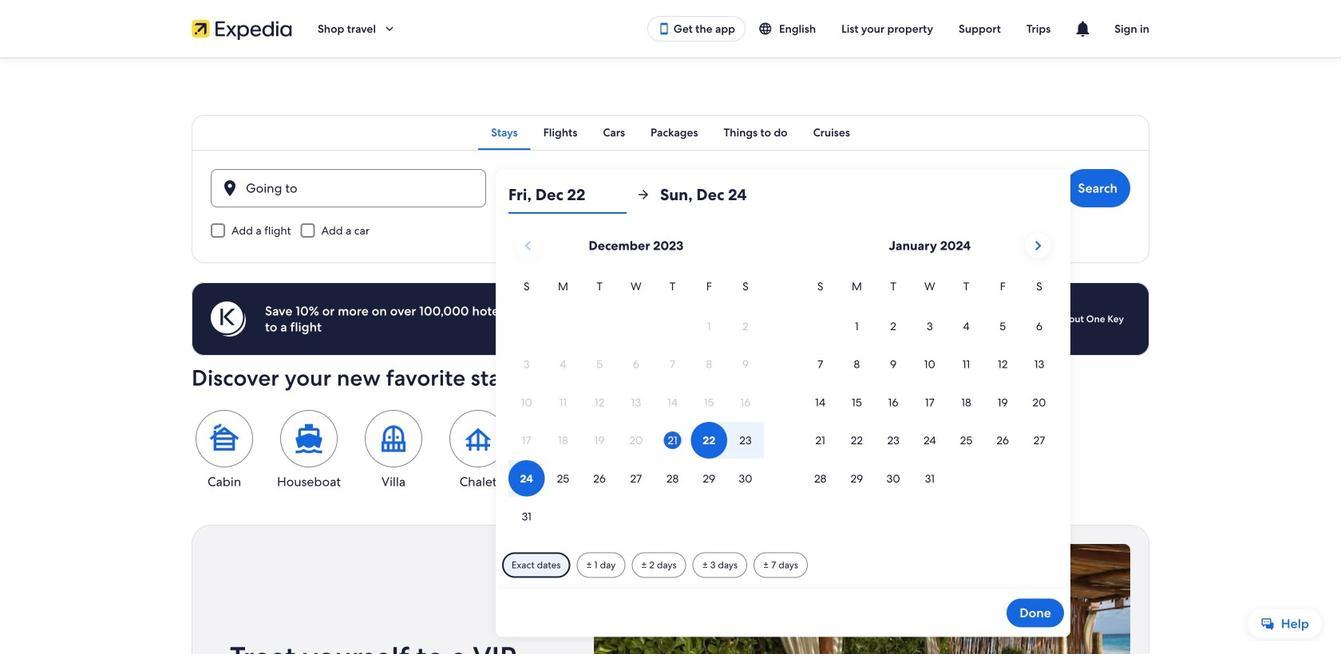Task type: locate. For each thing, give the bounding box(es) containing it.
small image
[[758, 22, 779, 36]]

january 2024 element
[[802, 278, 1058, 499]]

december 2023 element
[[508, 278, 764, 537]]

main content
[[0, 57, 1341, 655]]

today element
[[664, 432, 681, 450]]

tab list
[[192, 115, 1150, 150]]

download the app button image
[[658, 22, 670, 35]]

next month image
[[1029, 236, 1048, 255]]

previous month image
[[518, 236, 538, 255]]

application
[[508, 227, 1058, 537]]



Task type: vqa. For each thing, say whether or not it's contained in the screenshot.
plus
no



Task type: describe. For each thing, give the bounding box(es) containing it.
directional image
[[636, 188, 651, 202]]

shop travel image
[[382, 22, 397, 36]]

communication center icon image
[[1073, 19, 1092, 38]]

expedia logo image
[[192, 18, 292, 40]]



